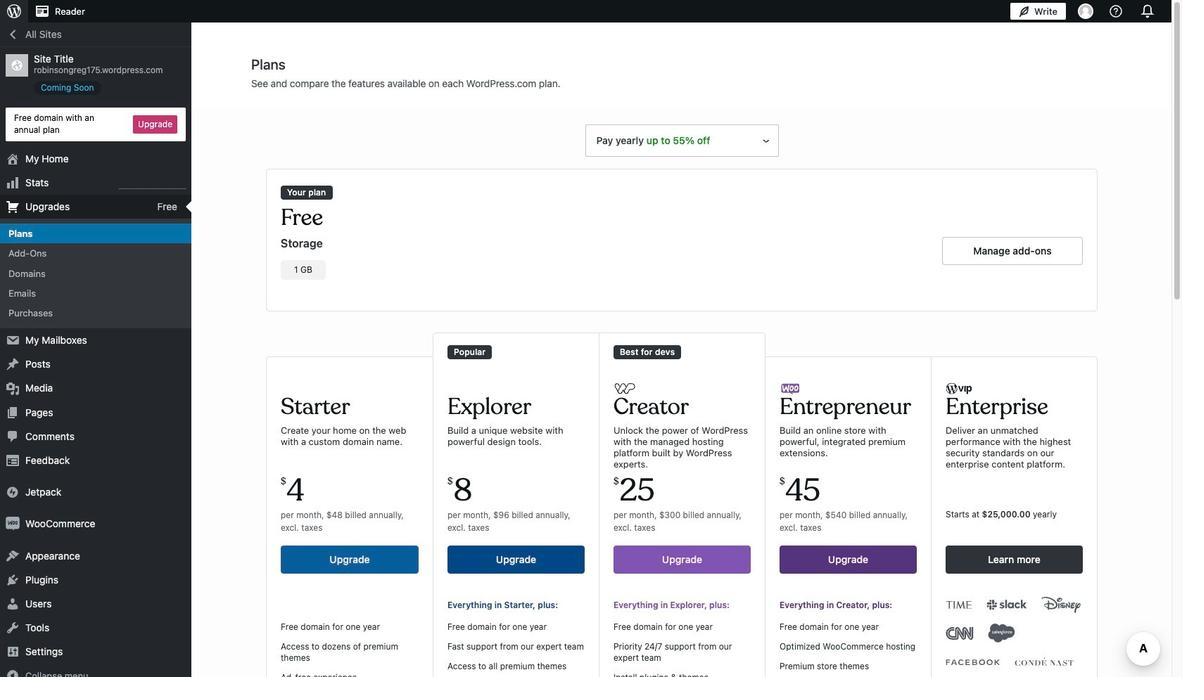 Task type: vqa. For each thing, say whether or not it's contained in the screenshot.
marketing tools image
no



Task type: locate. For each thing, give the bounding box(es) containing it.
1 img image from the top
[[6, 486, 20, 500]]

0 vertical spatial img image
[[6, 486, 20, 500]]

1 vertical spatial img image
[[6, 518, 20, 532]]

img image
[[6, 486, 20, 500], [6, 518, 20, 532]]

manage your sites image
[[6, 3, 23, 20]]

help image
[[1108, 3, 1125, 20]]



Task type: describe. For each thing, give the bounding box(es) containing it.
highest hourly views 0 image
[[119, 180, 186, 189]]

my profile image
[[1078, 4, 1094, 19]]

2 img image from the top
[[6, 518, 20, 532]]

manage your notifications image
[[1138, 1, 1158, 21]]



